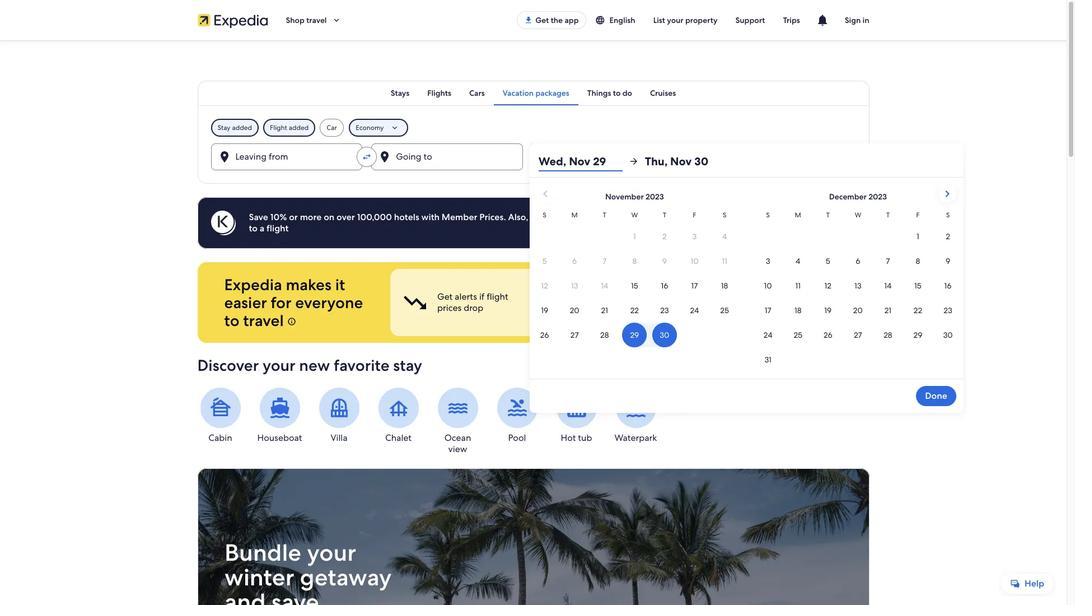Task type: vqa. For each thing, say whether or not it's contained in the screenshot.
the More travel image
no



Task type: locate. For each thing, give the bounding box(es) containing it.
2 m from the left
[[795, 211, 802, 220]]

30 right - in the top of the page
[[611, 155, 622, 167]]

f
[[693, 211, 697, 220], [917, 211, 920, 220]]

member
[[442, 211, 478, 223]]

0 horizontal spatial get
[[437, 291, 453, 303]]

you
[[662, 211, 677, 223]]

2 s from the left
[[723, 211, 727, 220]]

tab list
[[198, 81, 870, 105]]

a right add
[[698, 211, 702, 223]]

flight left or
[[267, 222, 289, 234]]

1 horizontal spatial 2023
[[869, 192, 888, 202]]

save inside bundle your winter getaway and save
[[271, 587, 319, 605]]

1 vertical spatial hotel
[[660, 291, 681, 303]]

thu,
[[645, 154, 668, 169]]

0 vertical spatial bundle
[[597, 291, 626, 303]]

f for november 2023
[[693, 211, 697, 220]]

0 horizontal spatial w
[[632, 211, 638, 220]]

1 horizontal spatial hotel
[[704, 211, 726, 223]]

support
[[736, 15, 766, 25]]

1 vertical spatial and
[[224, 587, 266, 605]]

previous month image
[[539, 187, 552, 201]]

added right 'stay'
[[232, 123, 252, 132]]

2023 up "when"
[[646, 192, 664, 202]]

done button
[[917, 386, 957, 406]]

tab list inside bundle your winter getaway and save 'main content'
[[198, 81, 870, 105]]

english
[[610, 15, 636, 25]]

if
[[479, 291, 485, 303]]

a
[[698, 211, 702, 223], [260, 222, 265, 234]]

2023 for november 2023
[[646, 192, 664, 202]]

2 t from the left
[[663, 211, 667, 220]]

0 horizontal spatial bundle
[[224, 537, 301, 568]]

to left do
[[614, 88, 621, 98]]

t down december 2023 in the right top of the page
[[887, 211, 891, 220]]

hotel right add
[[704, 211, 726, 223]]

economy
[[356, 123, 384, 132]]

2023 for december 2023
[[869, 192, 888, 202]]

get inside the 'get alerts if flight prices drop'
[[437, 291, 453, 303]]

hotel
[[704, 211, 726, 223], [660, 291, 681, 303]]

stay
[[218, 123, 231, 132]]

1 horizontal spatial get
[[536, 15, 549, 25]]

t right up
[[603, 211, 607, 220]]

1 vertical spatial save
[[597, 302, 615, 314]]

view
[[449, 443, 468, 455]]

0 horizontal spatial 2023
[[646, 192, 664, 202]]

with
[[422, 211, 440, 223]]

1 m from the left
[[572, 211, 578, 220]]

to inside "bundle flight + hotel to save"
[[683, 291, 691, 303]]

up
[[592, 211, 603, 223]]

things to do link
[[579, 81, 642, 105]]

2 vertical spatial save
[[271, 587, 319, 605]]

t right "when"
[[663, 211, 667, 220]]

added for flight added
[[289, 123, 309, 132]]

waterpark
[[615, 432, 658, 444]]

hotel inside "bundle flight + hotel to save"
[[660, 291, 681, 303]]

0 vertical spatial travel
[[307, 15, 327, 25]]

makes
[[286, 275, 332, 295]]

stays link
[[382, 81, 419, 105]]

1 horizontal spatial added
[[289, 123, 309, 132]]

next month image
[[941, 187, 955, 201]]

0 horizontal spatial 29
[[574, 155, 584, 167]]

m for november 2023
[[572, 211, 578, 220]]

miles
[[804, 291, 826, 303]]

flight left + at the right
[[628, 291, 650, 303]]

1 horizontal spatial your
[[307, 537, 356, 568]]

0 horizontal spatial travel
[[243, 310, 284, 331]]

your inside bundle your winter getaway and save
[[307, 537, 356, 568]]

3 t from the left
[[827, 211, 830, 220]]

get for get alerts if flight prices drop
[[437, 291, 453, 303]]

29
[[594, 154, 607, 169], [574, 155, 584, 167]]

travel left xsmall icon
[[243, 310, 284, 331]]

2 vertical spatial your
[[307, 537, 356, 568]]

hotel right + at the right
[[660, 291, 681, 303]]

0 horizontal spatial added
[[232, 123, 252, 132]]

nov 29 - nov 30 button
[[530, 143, 661, 170]]

to right + at the right
[[683, 291, 691, 303]]

flight right 'if'
[[487, 291, 508, 303]]

get for get the app
[[536, 15, 549, 25]]

sign in
[[845, 15, 870, 25]]

0 horizontal spatial flight
[[267, 222, 289, 234]]

waterpark button
[[613, 388, 659, 444]]

29 right - in the top of the page
[[594, 154, 607, 169]]

to right up
[[605, 211, 614, 223]]

30 right thu,
[[695, 154, 709, 169]]

-
[[586, 155, 590, 167]]

0 horizontal spatial and
[[224, 587, 266, 605]]

1 vertical spatial bundle
[[224, 537, 301, 568]]

29 left - in the top of the page
[[574, 155, 584, 167]]

2 added from the left
[[289, 123, 309, 132]]

your
[[668, 15, 684, 25], [263, 355, 296, 375], [307, 537, 356, 568]]

1 horizontal spatial w
[[855, 211, 862, 220]]

1 horizontal spatial a
[[698, 211, 702, 223]]

+
[[652, 291, 657, 303]]

get alerts if flight prices drop
[[437, 291, 508, 314]]

houseboat
[[257, 432, 302, 444]]

also,
[[509, 211, 529, 223]]

flight added
[[270, 123, 309, 132]]

0 vertical spatial get
[[536, 15, 549, 25]]

t
[[603, 211, 607, 220], [663, 211, 667, 220], [827, 211, 830, 220], [887, 211, 891, 220]]

a left 10%
[[260, 222, 265, 234]]

get left alerts
[[437, 291, 453, 303]]

30
[[695, 154, 709, 169], [611, 155, 622, 167]]

0 vertical spatial and
[[828, 291, 843, 303]]

added right flight
[[289, 123, 309, 132]]

travel
[[307, 15, 327, 25], [243, 310, 284, 331]]

list your property link
[[645, 10, 727, 30]]

1 f from the left
[[693, 211, 697, 220]]

for
[[271, 293, 292, 313]]

2 f from the left
[[917, 211, 920, 220]]

0 vertical spatial your
[[668, 15, 684, 25]]

0 horizontal spatial hotel
[[660, 291, 681, 303]]

2 horizontal spatial save
[[597, 302, 615, 314]]

and inside the earn airline miles and one key rewards
[[828, 291, 843, 303]]

4 s from the left
[[947, 211, 951, 220]]

trips
[[784, 15, 801, 25]]

1 vertical spatial get
[[437, 291, 453, 303]]

save inside "bundle flight + hotel to save"
[[597, 302, 615, 314]]

w down december 2023 in the right top of the page
[[855, 211, 862, 220]]

xsmall image
[[288, 317, 297, 326]]

t down december
[[827, 211, 830, 220]]

2 horizontal spatial your
[[668, 15, 684, 25]]

to
[[614, 88, 621, 98], [605, 211, 614, 223], [249, 222, 258, 234], [683, 291, 691, 303], [224, 310, 240, 331]]

save
[[572, 211, 590, 223], [597, 302, 615, 314], [271, 587, 319, 605]]

new
[[299, 355, 330, 375]]

1 horizontal spatial and
[[828, 291, 843, 303]]

save for bundle your winter getaway and save
[[271, 587, 319, 605]]

bundle for bundle flight + hotel to save
[[597, 291, 626, 303]]

1 horizontal spatial 29
[[594, 154, 607, 169]]

bundle inside bundle your winter getaway and save
[[224, 537, 301, 568]]

w down 'november 2023'
[[632, 211, 638, 220]]

flight inside save 10% or more on over 100,000 hotels with member prices. also, members save up to 30% when you add a hotel to a flight
[[267, 222, 289, 234]]

added for stay added
[[232, 123, 252, 132]]

hotels
[[394, 211, 420, 223]]

2023
[[646, 192, 664, 202], [869, 192, 888, 202]]

get the app
[[536, 15, 579, 25]]

0 vertical spatial hotel
[[704, 211, 726, 223]]

2 w from the left
[[855, 211, 862, 220]]

1 vertical spatial travel
[[243, 310, 284, 331]]

1 2023 from the left
[[646, 192, 664, 202]]

travel left trailing image
[[307, 15, 327, 25]]

0 horizontal spatial m
[[572, 211, 578, 220]]

travel sale activities deals image
[[198, 468, 870, 605]]

stays
[[391, 88, 410, 98]]

earn
[[757, 291, 775, 303]]

nov
[[569, 154, 591, 169], [671, 154, 692, 169], [555, 155, 571, 167], [592, 155, 609, 167]]

flight
[[267, 222, 289, 234], [487, 291, 508, 303], [628, 291, 650, 303]]

flight
[[270, 123, 287, 132]]

1 horizontal spatial 30
[[695, 154, 709, 169]]

1 horizontal spatial flight
[[487, 291, 508, 303]]

december 2023
[[830, 192, 888, 202]]

0 horizontal spatial 30
[[611, 155, 622, 167]]

easier
[[224, 293, 267, 313]]

prices
[[437, 302, 462, 314]]

2023 right december
[[869, 192, 888, 202]]

bundle inside "bundle flight + hotel to save"
[[597, 291, 626, 303]]

1 horizontal spatial f
[[917, 211, 920, 220]]

1 horizontal spatial m
[[795, 211, 802, 220]]

bundle flight + hotel to save
[[597, 291, 691, 314]]

november
[[606, 192, 644, 202]]

1 added from the left
[[232, 123, 252, 132]]

get right download the app button image at left
[[536, 15, 549, 25]]

1 horizontal spatial bundle
[[597, 291, 626, 303]]

bundle your winter getaway and save main content
[[0, 40, 1068, 605]]

0 horizontal spatial save
[[271, 587, 319, 605]]

2 horizontal spatial flight
[[628, 291, 650, 303]]

1 t from the left
[[603, 211, 607, 220]]

expedia makes it easier for everyone to travel
[[224, 275, 363, 331]]

your for discover
[[263, 355, 296, 375]]

cabin button
[[198, 388, 243, 444]]

29 inside button
[[594, 154, 607, 169]]

wed,
[[539, 154, 567, 169]]

chalet button
[[376, 388, 422, 444]]

1 vertical spatial your
[[263, 355, 296, 375]]

favorite
[[334, 355, 390, 375]]

cars link
[[461, 81, 494, 105]]

10%
[[271, 211, 287, 223]]

f for december 2023
[[917, 211, 920, 220]]

list your property
[[654, 15, 718, 25]]

download the app button image
[[525, 16, 534, 25]]

0 vertical spatial save
[[572, 211, 590, 223]]

2 2023 from the left
[[869, 192, 888, 202]]

pool button
[[495, 388, 540, 444]]

1 horizontal spatial save
[[572, 211, 590, 223]]

1 w from the left
[[632, 211, 638, 220]]

tab list containing stays
[[198, 81, 870, 105]]

to inside 'link'
[[614, 88, 621, 98]]

thu, nov 30 button
[[645, 151, 730, 171]]

chalet
[[386, 432, 412, 444]]

29 inside button
[[574, 155, 584, 167]]

0 horizontal spatial your
[[263, 355, 296, 375]]

0 horizontal spatial f
[[693, 211, 697, 220]]

added
[[232, 123, 252, 132], [289, 123, 309, 132]]

hot tub button
[[554, 388, 600, 444]]

save inside save 10% or more on over 100,000 hotels with member prices. also, members save up to 30% when you add a hotel to a flight
[[572, 211, 590, 223]]

1 horizontal spatial travel
[[307, 15, 327, 25]]

to down expedia
[[224, 310, 240, 331]]

get inside get the app link
[[536, 15, 549, 25]]

w for december
[[855, 211, 862, 220]]



Task type: describe. For each thing, give the bounding box(es) containing it.
hot
[[561, 432, 576, 444]]

getaway
[[300, 562, 392, 593]]

thu, nov 30
[[645, 154, 709, 169]]

drop
[[464, 302, 483, 314]]

ocean view
[[445, 432, 471, 455]]

travel inside dropdown button
[[307, 15, 327, 25]]

expedia logo image
[[198, 12, 268, 28]]

your for list
[[668, 15, 684, 25]]

on
[[324, 211, 335, 223]]

stay
[[394, 355, 423, 375]]

shop travel
[[286, 15, 327, 25]]

hot tub
[[561, 432, 593, 444]]

ocean
[[445, 432, 471, 444]]

rewards
[[794, 302, 826, 314]]

0 horizontal spatial a
[[260, 222, 265, 234]]

done
[[926, 390, 948, 402]]

things to do
[[588, 88, 633, 98]]

get the app link
[[517, 11, 586, 29]]

the
[[551, 15, 563, 25]]

things
[[588, 88, 612, 98]]

1 out of 3 element
[[390, 269, 543, 336]]

nov 29 - nov 30
[[555, 155, 622, 167]]

2 out of 3 element
[[550, 269, 703, 336]]

3 out of 3 element
[[710, 269, 863, 336]]

flights link
[[419, 81, 461, 105]]

expedia
[[224, 275, 282, 295]]

trips link
[[775, 10, 810, 30]]

save
[[249, 211, 268, 223]]

tub
[[578, 432, 593, 444]]

vacation
[[503, 88, 534, 98]]

30 inside button
[[611, 155, 622, 167]]

cars
[[470, 88, 485, 98]]

prices.
[[480, 211, 506, 223]]

to inside expedia makes it easier for everyone to travel
[[224, 310, 240, 331]]

cruises
[[651, 88, 677, 98]]

cabin
[[209, 432, 232, 444]]

travel inside expedia makes it easier for everyone to travel
[[243, 310, 284, 331]]

villa button
[[316, 388, 362, 444]]

ocean view button
[[435, 388, 481, 455]]

bundle your winter getaway and save
[[224, 537, 392, 605]]

english button
[[586, 10, 645, 30]]

app
[[565, 15, 579, 25]]

sign in button
[[837, 7, 879, 34]]

discover your new favorite stay
[[198, 355, 423, 375]]

add
[[679, 211, 695, 223]]

and inside bundle your winter getaway and save
[[224, 587, 266, 605]]

everyone
[[295, 293, 363, 313]]

cruises link
[[642, 81, 685, 105]]

3 s from the left
[[767, 211, 770, 220]]

packages
[[536, 88, 570, 98]]

one
[[757, 302, 775, 314]]

pool
[[509, 432, 526, 444]]

swap origin and destination values image
[[362, 152, 372, 162]]

30%
[[616, 211, 635, 223]]

houseboat button
[[257, 388, 303, 444]]

save for bundle flight + hotel to save
[[597, 302, 615, 314]]

flight inside the 'get alerts if flight prices drop'
[[487, 291, 508, 303]]

your for bundle
[[307, 537, 356, 568]]

members
[[531, 211, 570, 223]]

car
[[327, 123, 337, 132]]

earn airline miles and one key rewards
[[757, 291, 843, 314]]

communication center icon image
[[816, 13, 830, 27]]

4 t from the left
[[887, 211, 891, 220]]

alerts
[[455, 291, 477, 303]]

to left 10%
[[249, 222, 258, 234]]

list
[[654, 15, 666, 25]]

economy button
[[349, 119, 409, 137]]

flight inside "bundle flight + hotel to save"
[[628, 291, 650, 303]]

small image
[[595, 15, 605, 25]]

wed, nov 29 button
[[539, 151, 623, 171]]

winter
[[224, 562, 294, 593]]

in
[[863, 15, 870, 25]]

30 inside button
[[695, 154, 709, 169]]

vacation packages
[[503, 88, 570, 98]]

1 s from the left
[[543, 211, 547, 220]]

shop
[[286, 15, 305, 25]]

shop travel button
[[277, 7, 351, 34]]

or
[[289, 211, 298, 223]]

do
[[623, 88, 633, 98]]

property
[[686, 15, 718, 25]]

when
[[637, 211, 660, 223]]

w for november
[[632, 211, 638, 220]]

over
[[337, 211, 355, 223]]

villa
[[331, 432, 348, 444]]

flights
[[428, 88, 452, 98]]

trailing image
[[331, 15, 342, 25]]

m for december 2023
[[795, 211, 802, 220]]

hotel inside save 10% or more on over 100,000 hotels with member prices. also, members save up to 30% when you add a hotel to a flight
[[704, 211, 726, 223]]

stay added
[[218, 123, 252, 132]]

december
[[830, 192, 867, 202]]

key
[[777, 302, 792, 314]]

wed, nov 29
[[539, 154, 607, 169]]

100,000
[[357, 211, 392, 223]]

november 2023
[[606, 192, 664, 202]]

bundle for bundle your winter getaway and save
[[224, 537, 301, 568]]

save 10% or more on over 100,000 hotels with member prices. also, members save up to 30% when you add a hotel to a flight
[[249, 211, 726, 234]]



